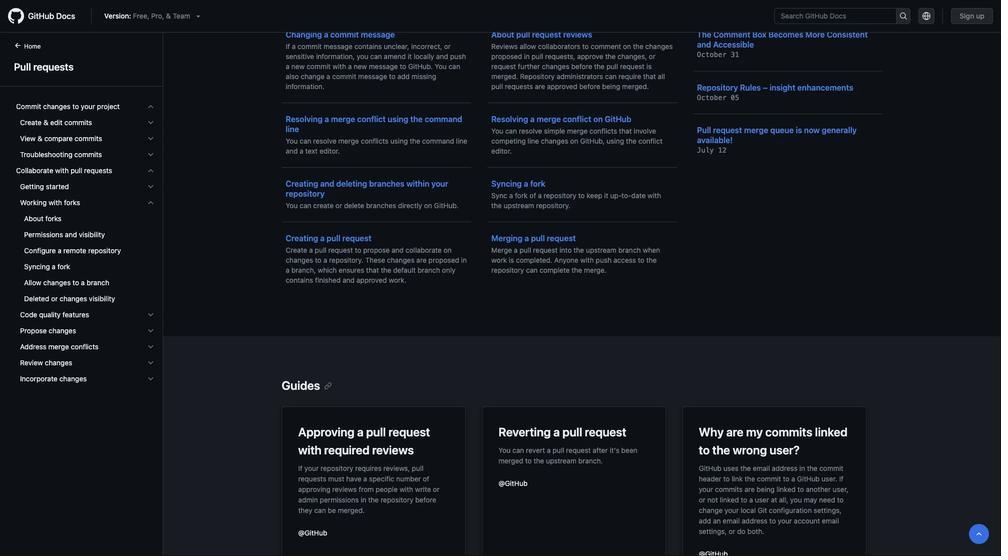 Task type: describe. For each thing, give the bounding box(es) containing it.
pull for pull request merge queue is now generally available! july 12
[[697, 125, 711, 135]]

0 vertical spatial before
[[571, 62, 592, 71]]

commits for view & compare commits
[[75, 135, 102, 143]]

in inside creating a pull request create a pull request to propose and collaborate on changes to a repository. these changes are proposed in a branch, which ensures that the default branch only contains finished and approved work.
[[461, 256, 467, 264]]

the down anyone
[[572, 266, 582, 275]]

configuration
[[769, 506, 812, 515]]

information.
[[286, 82, 325, 91]]

0 horizontal spatial line
[[286, 124, 299, 134]]

linked inside why are my commits linked to the wrong user?
[[815, 425, 848, 439]]

rules
[[740, 83, 761, 92]]

pull inside you can revert a pull request after it's been merged to the upstream branch.
[[553, 446, 564, 455]]

1 horizontal spatial line
[[456, 137, 467, 145]]

branch inside pull requests element
[[87, 279, 109, 287]]

request up propose at the top left of page
[[343, 234, 372, 243]]

repository. inside creating a pull request create a pull request to propose and collaborate on changes to a repository. these changes are proposed in a branch, which ensures that the default branch only contains finished and approved work.
[[329, 256, 363, 264]]

resolve inside resolving a merge conflict on github you can resolve simple merge conflicts that involve competing line changes on github, using the conflict editor.
[[519, 127, 542, 135]]

or inside creating and deleting branches within your repository you can create or delete branches directly on github.
[[336, 202, 342, 210]]

insight
[[770, 83, 796, 92]]

merge inside "pull request merge queue is now generally available! july 12"
[[744, 125, 769, 135]]

creating for pull
[[286, 234, 318, 243]]

github left docs
[[28, 11, 54, 21]]

github up header
[[699, 464, 722, 473]]

the
[[697, 30, 712, 39]]

unclear,
[[384, 42, 409, 51]]

troubleshooting commits
[[20, 151, 102, 159]]

in inside if your repository requires reviews, pull requests must have a specific number of approving reviews from people with write or admin permissions in the repository before they can be merged.
[[361, 496, 366, 504]]

syncing for syncing a fork
[[24, 263, 50, 271]]

available!
[[697, 136, 733, 145]]

reverting
[[499, 425, 551, 439]]

changes up changes,
[[646, 42, 673, 51]]

project
[[97, 102, 120, 111]]

1 horizontal spatial settings,
[[814, 506, 842, 515]]

incorporate changes
[[20, 375, 87, 383]]

05
[[731, 93, 739, 102]]

request up ensures
[[328, 246, 353, 254]]

the inside resolving a merge conflict on github you can resolve simple merge conflicts that involve competing line changes on github, using the conflict editor.
[[626, 137, 637, 145]]

to inside you can revert a pull request after it's been merged to the upstream branch.
[[525, 457, 532, 465]]

0 horizontal spatial email
[[723, 517, 740, 525]]

create inside creating a pull request create a pull request to propose and collaborate on changes to a repository. these changes are proposed in a branch, which ensures that the default branch only contains finished and approved work.
[[286, 246, 307, 254]]

you inside you can revert a pull request after it's been merged to the upstream branch.
[[499, 446, 511, 455]]

or left do
[[729, 527, 736, 536]]

repository inside merging a pull request merge a pull request into the upstream branch when work is completed. anyone with push access to the repository can complete the merge.
[[492, 266, 524, 275]]

simple
[[544, 127, 565, 135]]

your down configuration
[[778, 517, 792, 525]]

on inside creating a pull request create a pull request to propose and collaborate on changes to a repository. these changes are proposed in a branch, which ensures that the default branch only contains finished and approved work.
[[444, 246, 452, 254]]

changing
[[286, 30, 322, 39]]

request up after
[[585, 425, 627, 439]]

push inside changing a commit message if a commit message contains unclear, incorrect, or sensitive information, you can amend it locally and push a new commit with a new message to github. you can also change a commit message to add missing information.
[[450, 52, 466, 61]]

sensitive
[[286, 52, 314, 61]]

branch.
[[579, 457, 603, 465]]

request down changes,
[[620, 62, 645, 71]]

1 horizontal spatial linked
[[777, 485, 796, 494]]

specific
[[369, 475, 394, 483]]

contains inside creating a pull request create a pull request to propose and collaborate on changes to a repository. these changes are proposed in a branch, which ensures that the default branch only contains finished and approved work.
[[286, 276, 313, 285]]

syncing for syncing a fork sync a fork of a repository to keep it up-to-date with the upstream repository.
[[492, 179, 522, 189]]

compare
[[44, 135, 73, 143]]

push inside merging a pull request merge a pull request into the upstream branch when work is completed. anyone with push access to the repository can complete the merge.
[[596, 256, 612, 264]]

can inside if your repository requires reviews, pull requests must have a specific number of approving reviews from people with write or admin permissions in the repository before they can be merged.
[[314, 506, 326, 515]]

and inside "the comment box becomes more consistent and accessible october 31"
[[697, 40, 711, 49]]

git
[[758, 506, 767, 515]]

repository rules – insight enhancements october 05
[[697, 83, 854, 102]]

completed.
[[516, 256, 553, 264]]

working with forks element for getting started
[[8, 195, 163, 307]]

a inside approving a pull request with required reviews
[[357, 425, 364, 439]]

1 horizontal spatial email
[[753, 464, 770, 473]]

can inside you can revert a pull request after it's been merged to the upstream branch.
[[513, 446, 524, 455]]

with down the 'troubleshooting commits'
[[55, 167, 69, 175]]

upstream inside you can revert a pull request after it's been merged to the upstream branch.
[[546, 457, 577, 465]]

from
[[359, 485, 374, 494]]

is inside merging a pull request merge a pull request into the upstream branch when work is completed. anyone with push access to the repository can complete the merge.
[[509, 256, 514, 264]]

2 horizontal spatial email
[[822, 517, 839, 525]]

you inside resolving a merge conflict on github you can resolve simple merge conflicts that involve competing line changes on github, using the conflict editor.
[[492, 127, 504, 135]]

commits for why are my commits linked to the wrong user?
[[766, 425, 813, 439]]

are inside about pull request reviews reviews allow collaborators to comment on the changes proposed in pull requests, approve the changes, or request further changes before the pull request is merged. repository administrators can require that all pull requests are approved before being merged.
[[535, 82, 545, 91]]

docs
[[56, 11, 75, 21]]

merging a pull request merge a pull request into the upstream branch when work is completed. anyone with push access to the repository can complete the merge.
[[492, 234, 660, 275]]

edit
[[50, 118, 63, 127]]

with inside merging a pull request merge a pull request into the upstream branch when work is completed. anyone with push access to the repository can complete the merge.
[[580, 256, 594, 264]]

0 vertical spatial address
[[772, 464, 798, 473]]

free,
[[133, 12, 149, 20]]

changing a commit message if a commit message contains unclear, incorrect, or sensitive information, you can amend it locally and push a new commit with a new message to github. you can also change a commit message to add missing information.
[[286, 30, 466, 91]]

review
[[20, 359, 43, 367]]

team
[[173, 12, 190, 20]]

review changes
[[20, 359, 72, 367]]

the down when
[[647, 256, 657, 264]]

with inside if your repository requires reviews, pull requests must have a specific number of approving reviews from people with write or admin permissions in the repository before they can be merged.
[[400, 485, 413, 494]]

link
[[732, 475, 743, 483]]

number
[[396, 475, 421, 483]]

in inside about pull request reviews reviews allow collaborators to comment on the changes proposed in pull requests, approve the changes, or request further changes before the pull request is merged. repository administrators can require that all pull requests are approved before being merged.
[[524, 52, 530, 61]]

review changes button
[[12, 355, 159, 371]]

october inside "the comment box becomes more consistent and accessible october 31"
[[697, 51, 727, 59]]

both.
[[748, 527, 764, 536]]

in inside github uses the email address in the commit header to link the commit to a github user. if your commits are being linked to another user, or not linked to a user at all, you may need to change your local git configuration settings, add an email address to your account email settings, or do both.
[[800, 464, 805, 473]]

merging
[[492, 234, 523, 243]]

branch inside creating a pull request create a pull request to propose and collaborate on changes to a repository. these changes are proposed in a branch, which ensures that the default branch only contains finished and approved work.
[[418, 266, 440, 275]]

guides link
[[282, 379, 332, 393]]

and inside resolving a merge conflict using the command line you can resolve merge conflicts using the command line and a text editor.
[[286, 147, 298, 155]]

if your repository requires reviews, pull requests must have a specific number of approving reviews from people with write or admin permissions in the repository before they can be merged.
[[298, 464, 440, 515]]

commits down view & compare commits dropdown button on the left top
[[74, 151, 102, 159]]

approve
[[577, 52, 603, 61]]

work
[[492, 256, 507, 264]]

1 vertical spatial fork
[[515, 192, 528, 200]]

scroll to top image
[[975, 530, 983, 539]]

incorrect,
[[411, 42, 442, 51]]

the down missing on the left top of the page
[[410, 114, 423, 124]]

the up another in the right of the page
[[807, 464, 818, 473]]

incorporate
[[20, 375, 57, 383]]

2 horizontal spatial &
[[166, 12, 171, 20]]

& for create & edit commits
[[43, 118, 48, 127]]

collaborate
[[16, 167, 53, 175]]

or left not
[[699, 496, 706, 504]]

access
[[614, 256, 636, 264]]

the right into
[[574, 246, 584, 254]]

deleted
[[24, 295, 49, 303]]

troubleshooting
[[20, 151, 72, 159]]

my
[[746, 425, 763, 439]]

if inside github uses the email address in the commit header to link the commit to a github user. if your commits are being linked to another user, or not linked to a user at all, you may need to change your local git configuration settings, add an email address to your account email settings, or do both.
[[839, 475, 844, 483]]

need
[[819, 496, 835, 504]]

permissions
[[24, 231, 63, 239]]

you inside github uses the email address in the commit header to link the commit to a github user. if your commits are being linked to another user, or not linked to a user at all, you may need to change your local git configuration settings, add an email address to your account email settings, or do both.
[[790, 496, 802, 504]]

to inside "syncing a fork sync a fork of a repository to keep it up-to-date with the upstream repository."
[[579, 192, 585, 200]]

resolve inside resolving a merge conflict using the command line you can resolve merge conflicts using the command line and a text editor.
[[313, 137, 337, 145]]

repository inside creating and deleting branches within your repository you can create or delete branches directly on github.
[[286, 189, 325, 199]]

with inside changing a commit message if a commit message contains unclear, incorrect, or sensitive information, you can amend it locally and push a new commit with a new message to github. you can also change a commit message to add missing information.
[[333, 62, 346, 71]]

if inside if your repository requires reviews, pull requests must have a specific number of approving reviews from people with write or admin permissions in the repository before they can be merged.
[[298, 464, 303, 473]]

consistent
[[827, 30, 868, 39]]

enhancements
[[798, 83, 854, 92]]

address
[[20, 343, 46, 351]]

sc 9kayk9 0 image for getting started
[[147, 183, 155, 191]]

about pull request reviews reviews allow collaborators to comment on the changes proposed in pull requests, approve the changes, or request further changes before the pull request is merged. repository administrators can require that all pull requests are approved before being merged.
[[492, 30, 673, 91]]

on up github,
[[594, 114, 603, 124]]

github up another in the right of the page
[[797, 475, 820, 483]]

not
[[708, 496, 718, 504]]

a inside resolving a merge conflict on github you can resolve simple merge conflicts that involve competing line changes on github, using the conflict editor.
[[530, 114, 535, 124]]

requests,
[[545, 52, 575, 61]]

deleted or changes visibility link
[[12, 291, 159, 307]]

github uses the email address in the commit header to link the commit to a github user. if your commits are being linked to another user, or not linked to a user at all, you may need to change your local git configuration settings, add an email address to your account email settings, or do both.
[[699, 464, 849, 536]]

can inside creating and deleting branches within your repository you can create or delete branches directly on github.
[[300, 202, 311, 210]]

more
[[806, 30, 825, 39]]

deleting
[[336, 179, 367, 189]]

repository inside pull requests element
[[88, 247, 121, 255]]

the inside you can revert a pull request after it's been merged to the upstream branch.
[[534, 457, 544, 465]]

they
[[298, 506, 312, 515]]

github. inside creating and deleting branches within your repository you can create or delete branches directly on github.
[[434, 202, 459, 210]]

required
[[324, 443, 370, 457]]

may
[[804, 496, 817, 504]]

changes up "features"
[[60, 295, 87, 303]]

repository inside "syncing a fork sync a fork of a repository to keep it up-to-date with the upstream repository."
[[544, 192, 577, 200]]

request up collaborators
[[532, 30, 561, 39]]

commits inside github uses the email address in the commit header to link the commit to a github user. if your commits are being linked to another user, or not linked to a user at all, you may need to change your local git configuration settings, add an email address to your account email settings, or do both.
[[715, 485, 743, 494]]

approving
[[298, 485, 331, 494]]

syncing a fork
[[24, 263, 70, 271]]

repository up must at bottom left
[[321, 464, 353, 473]]

user
[[755, 496, 769, 504]]

2 horizontal spatial merged.
[[622, 82, 649, 91]]

sc 9kayk9 0 image for troubleshooting commits
[[147, 151, 155, 159]]

sign up link
[[951, 8, 993, 24]]

changes up default
[[387, 256, 415, 264]]

–
[[763, 83, 768, 92]]

conflicts inside resolving a merge conflict on github you can resolve simple merge conflicts that involve competing line changes on github, using the conflict editor.
[[590, 127, 617, 135]]

about forks
[[24, 215, 62, 223]]

repository down people
[[381, 496, 414, 504]]

which
[[318, 266, 337, 275]]

editor. inside resolving a merge conflict on github you can resolve simple merge conflicts that involve competing line changes on github, using the conflict editor.
[[492, 147, 512, 155]]

requests inside dropdown button
[[84, 167, 112, 175]]

getting
[[20, 183, 44, 191]]

started
[[46, 183, 69, 191]]

default
[[393, 266, 416, 275]]

requests down the home link
[[33, 61, 74, 72]]

the inside why are my commits linked to the wrong user?
[[713, 443, 730, 457]]

2 horizontal spatial conflict
[[639, 137, 663, 145]]

1 vertical spatial address
[[742, 517, 768, 525]]

view & compare commits button
[[12, 131, 159, 147]]

request up into
[[547, 234, 576, 243]]

revert
[[526, 446, 545, 455]]

the down approve
[[594, 62, 605, 71]]

sc 9kayk9 0 image for code quality features
[[147, 311, 155, 319]]

the inside if your repository requires reviews, pull requests must have a specific number of approving reviews from people with write or admin permissions in the repository before they can be merged.
[[368, 496, 379, 504]]

requests inside about pull request reviews reviews allow collaborators to comment on the changes proposed in pull requests, approve the changes, or request further changes before the pull request is merged. repository administrators can require that all pull requests are approved before being merged.
[[505, 82, 533, 91]]

merge
[[492, 246, 512, 254]]

queue
[[771, 125, 794, 135]]

of inside "syncing a fork sync a fork of a repository to keep it up-to-date with the upstream repository."
[[530, 192, 536, 200]]

select language: current language is english image
[[923, 12, 931, 20]]

being inside about pull request reviews reviews allow collaborators to comment on the changes proposed in pull requests, approve the changes, or request further changes before the pull request is merged. repository administrators can require that all pull requests are approved before being merged.
[[602, 82, 620, 91]]

editor. inside resolving a merge conflict using the command line you can resolve merge conflicts using the command line and a text editor.
[[320, 147, 340, 155]]

account
[[794, 517, 820, 525]]

your down header
[[699, 485, 713, 494]]

pull inside dropdown button
[[71, 167, 82, 175]]

approved inside about pull request reviews reviews allow collaborators to comment on the changes proposed in pull requests, approve the changes, or request further changes before the pull request is merged. repository administrators can require that all pull requests are approved before being merged.
[[547, 82, 578, 91]]

your left local
[[725, 506, 739, 515]]

delete
[[344, 202, 364, 210]]

comment
[[591, 42, 621, 51]]

or inside about pull request reviews reviews allow collaborators to comment on the changes proposed in pull requests, approve the changes, or request further changes before the pull request is merged. repository administrators can require that all pull requests are approved before being merged.
[[649, 52, 656, 61]]

or inside changing a commit message if a commit message contains unclear, incorrect, or sensitive information, you can amend it locally and push a new commit with a new message to github. you can also change a commit message to add missing information.
[[444, 42, 451, 51]]

october 31 element
[[697, 51, 739, 59]]

sc 9kayk9 0 image for create & edit commits
[[147, 119, 155, 127]]

that inside about pull request reviews reviews allow collaborators to comment on the changes proposed in pull requests, approve the changes, or request further changes before the pull request is merged. repository administrators can require that all pull requests are approved before being merged.
[[643, 72, 656, 81]]

sc 9kayk9 0 image for review changes
[[147, 359, 155, 367]]

visibility inside deleted or changes visibility link
[[89, 295, 115, 303]]

sign
[[960, 12, 975, 20]]

be
[[328, 506, 336, 515]]

sc 9kayk9 0 image for view & compare commits
[[147, 135, 155, 143]]

it inside changing a commit message if a commit message contains unclear, incorrect, or sensitive information, you can amend it locally and push a new commit with a new message to github. you can also change a commit message to add missing information.
[[408, 52, 412, 61]]

sc 9kayk9 0 image for collaborate with pull requests
[[147, 167, 155, 175]]

and up default
[[392, 246, 404, 254]]

working with forks button
[[12, 195, 159, 211]]

0 vertical spatial merged.
[[492, 72, 518, 81]]

fork for syncing a fork sync a fork of a repository to keep it up-to-date with the upstream repository.
[[530, 179, 546, 189]]

the up link
[[741, 464, 751, 473]]

@github for approving a pull request with required reviews
[[298, 529, 327, 537]]

merged. inside if your repository requires reviews, pull requests must have a specific number of approving reviews from people with write or admin permissions in the repository before they can be merged.
[[338, 506, 365, 515]]

information,
[[316, 52, 355, 61]]

version: free, pro, & team
[[104, 12, 190, 20]]

or inside pull requests element
[[51, 295, 58, 303]]

quality
[[39, 311, 61, 319]]

the up changes,
[[633, 42, 644, 51]]

1 vertical spatial forks
[[45, 215, 62, 223]]

requests inside if your repository requires reviews, pull requests must have a specific number of approving reviews from people with write or admin permissions in the repository before they can be merged.
[[298, 475, 326, 483]]

october inside repository rules – insight enhancements october 05
[[697, 93, 727, 102]]



Task type: vqa. For each thing, say whether or not it's contained in the screenshot.


Task type: locate. For each thing, give the bounding box(es) containing it.
about inside about pull request reviews reviews allow collaborators to comment on the changes proposed in pull requests, approve the changes, or request further changes before the pull request is merged. repository administrators can require that all pull requests are approved before being merged.
[[492, 30, 514, 39]]

1 horizontal spatial merged.
[[492, 72, 518, 81]]

tooltip
[[969, 524, 989, 545]]

approved inside creating a pull request create a pull request to propose and collaborate on changes to a repository. these changes are proposed in a branch, which ensures that the default branch only contains finished and approved work.
[[357, 276, 387, 285]]

2 vertical spatial &
[[38, 135, 42, 143]]

editor. down "competing"
[[492, 147, 512, 155]]

visibility down the allow changes to a branch link
[[89, 295, 115, 303]]

up
[[976, 12, 985, 20]]

1 vertical spatial reviews
[[372, 443, 414, 457]]

changes down address merge conflicts
[[45, 359, 72, 367]]

2 horizontal spatial linked
[[815, 425, 848, 439]]

2 vertical spatial linked
[[720, 496, 739, 504]]

31
[[731, 51, 739, 59]]

using inside resolving a merge conflict on github you can resolve simple merge conflicts that involve competing line changes on github, using the conflict editor.
[[607, 137, 624, 145]]

2 vertical spatial reviews
[[332, 485, 357, 494]]

1 vertical spatial branch
[[418, 266, 440, 275]]

commit changes to your project element containing create & edit commits
[[8, 115, 163, 163]]

creating inside creating a pull request create a pull request to propose and collaborate on changes to a repository. these changes are proposed in a branch, which ensures that the default branch only contains finished and approved work.
[[286, 234, 318, 243]]

0 vertical spatial creating
[[286, 179, 318, 189]]

2 resolving from the left
[[492, 114, 528, 124]]

approving a pull request with required reviews
[[298, 425, 430, 457]]

0 horizontal spatial if
[[286, 42, 290, 51]]

conflicts inside dropdown button
[[71, 343, 99, 351]]

0 horizontal spatial you
[[357, 52, 368, 61]]

None search field
[[775, 8, 911, 24]]

create & edit commits
[[20, 118, 92, 127]]

request
[[532, 30, 561, 39], [492, 62, 516, 71], [620, 62, 645, 71], [713, 125, 742, 135], [343, 234, 372, 243], [547, 234, 576, 243], [328, 246, 353, 254], [533, 246, 558, 254], [389, 425, 430, 439], [585, 425, 627, 439], [566, 446, 591, 455]]

propose
[[20, 327, 47, 335]]

it left the "up-"
[[604, 192, 609, 200]]

1 vertical spatial syncing
[[24, 263, 50, 271]]

do
[[737, 527, 746, 536]]

allow
[[24, 279, 41, 287]]

& for view & compare commits
[[38, 135, 42, 143]]

branch,
[[291, 266, 316, 275]]

1 horizontal spatial fork
[[515, 192, 528, 200]]

branch inside merging a pull request merge a pull request into the upstream branch when work is completed. anyone with push access to the repository can complete the merge.
[[619, 246, 641, 254]]

change down not
[[699, 506, 723, 515]]

0 horizontal spatial conflicts
[[71, 343, 99, 351]]

the right link
[[745, 475, 755, 483]]

2 vertical spatial upstream
[[546, 457, 577, 465]]

why
[[699, 425, 724, 439]]

contains
[[355, 42, 382, 51], [286, 276, 313, 285]]

on up changes,
[[623, 42, 631, 51]]

configure
[[24, 247, 56, 255]]

your up approving
[[304, 464, 319, 473]]

configure a remote repository
[[24, 247, 121, 255]]

visibility down about forks link
[[79, 231, 105, 239]]

approved down the administrators
[[547, 82, 578, 91]]

working with forks element
[[8, 195, 163, 307], [8, 211, 163, 307]]

1 horizontal spatial branch
[[418, 266, 440, 275]]

new down sensitive
[[291, 62, 305, 71]]

code quality features
[[20, 311, 89, 319]]

is inside about pull request reviews reviews allow collaborators to comment on the changes proposed in pull requests, approve the changes, or request further changes before the pull request is merged. repository administrators can require that all pull requests are approved before being merged.
[[647, 62, 652, 71]]

1 vertical spatial being
[[757, 485, 775, 494]]

3 sc 9kayk9 0 image from the top
[[147, 183, 155, 191]]

and up configure a remote repository
[[65, 231, 77, 239]]

features
[[63, 311, 89, 319]]

it left locally
[[408, 52, 412, 61]]

resolving for can
[[492, 114, 528, 124]]

pull requests element
[[0, 41, 163, 556]]

about
[[492, 30, 514, 39], [24, 215, 43, 223]]

6 sc 9kayk9 0 image from the top
[[147, 359, 155, 367]]

is right work in the top of the page
[[509, 256, 514, 264]]

1 horizontal spatial that
[[619, 127, 632, 135]]

add inside changing a commit message if a commit message contains unclear, incorrect, or sensitive information, you can amend it locally and push a new commit with a new message to github. you can also change a commit message to add missing information.
[[398, 72, 410, 81]]

2 commit changes to your project element from the top
[[8, 115, 163, 163]]

1 vertical spatial before
[[579, 82, 600, 91]]

0 horizontal spatial of
[[423, 475, 429, 483]]

proposed inside creating a pull request create a pull request to propose and collaborate on changes to a repository. these changes are proposed in a branch, which ensures that the default branch only contains finished and approved work.
[[429, 256, 459, 264]]

to inside dropdown button
[[72, 102, 79, 111]]

2 vertical spatial that
[[366, 266, 379, 275]]

visibility
[[79, 231, 105, 239], [89, 295, 115, 303]]

about for forks
[[24, 215, 43, 223]]

view
[[20, 135, 36, 143]]

the inside "syncing a fork sync a fork of a repository to keep it up-to-date with the upstream repository."
[[492, 202, 502, 210]]

changes down requests,
[[542, 62, 570, 71]]

about for pull
[[492, 30, 514, 39]]

1 vertical spatial change
[[699, 506, 723, 515]]

or right changes,
[[649, 52, 656, 61]]

your inside if your repository requires reviews, pull requests must have a specific number of approving reviews from people with write or admin permissions in the repository before they can be merged.
[[304, 464, 319, 473]]

commits down create & edit commits dropdown button at the left
[[75, 135, 102, 143]]

that down these
[[366, 266, 379, 275]]

2 collaborate with pull requests element from the top
[[8, 179, 163, 387]]

that inside creating a pull request create a pull request to propose and collaborate on changes to a repository. these changes are proposed in a branch, which ensures that the default branch only contains finished and approved work.
[[366, 266, 379, 275]]

4 sc 9kayk9 0 image from the top
[[147, 311, 155, 319]]

working with forks element containing about forks
[[8, 211, 163, 307]]

resolve up text
[[313, 137, 337, 145]]

0 horizontal spatial being
[[602, 82, 620, 91]]

1 new from the left
[[291, 62, 305, 71]]

creating for repository
[[286, 179, 318, 189]]

creating a pull request create a pull request to propose and collaborate on changes to a repository. these changes are proposed in a branch, which ensures that the default branch only contains finished and approved work.
[[286, 234, 467, 285]]

before inside if your repository requires reviews, pull requests must have a specific number of approving reviews from people with write or admin permissions in the repository before they can be merged.
[[415, 496, 436, 504]]

1 resolving from the left
[[286, 114, 323, 124]]

0 horizontal spatial create
[[20, 118, 42, 127]]

1 vertical spatial contains
[[286, 276, 313, 285]]

branch down syncing a fork link
[[87, 279, 109, 287]]

to-
[[622, 192, 631, 200]]

working
[[20, 199, 47, 207]]

0 horizontal spatial about
[[24, 215, 43, 223]]

comment
[[714, 30, 751, 39]]

1 horizontal spatial resolve
[[519, 127, 542, 135]]

changes up edit
[[43, 102, 71, 111]]

0 vertical spatial branches
[[369, 179, 405, 189]]

1 horizontal spatial is
[[647, 62, 652, 71]]

or inside if your repository requires reviews, pull requests must have a specific number of approving reviews from people with write or admin permissions in the repository before they can be merged.
[[433, 485, 440, 494]]

changes up 'branch,'
[[286, 256, 313, 264]]

allow changes to a branch
[[24, 279, 109, 287]]

0 vertical spatial command
[[425, 114, 462, 124]]

1 vertical spatial merged.
[[622, 82, 649, 91]]

0 horizontal spatial new
[[291, 62, 305, 71]]

resolving for line
[[286, 114, 323, 124]]

conflict for using
[[357, 114, 386, 124]]

incorporate changes button
[[12, 371, 159, 387]]

it's
[[610, 446, 620, 455]]

0 vertical spatial conflicts
[[590, 127, 617, 135]]

why are my commits linked to the wrong user?
[[699, 425, 848, 457]]

resolve
[[519, 127, 542, 135], [313, 137, 337, 145]]

2 vertical spatial if
[[839, 475, 844, 483]]

1 horizontal spatial being
[[757, 485, 775, 494]]

merge inside dropdown button
[[48, 343, 69, 351]]

are down further
[[535, 82, 545, 91]]

line down information.
[[286, 124, 299, 134]]

july 12 element
[[697, 146, 727, 155]]

1 sc 9kayk9 0 image from the top
[[147, 103, 155, 111]]

settings, down an
[[699, 527, 727, 536]]

competing
[[492, 137, 526, 145]]

being inside github uses the email address in the commit header to link the commit to a github user. if your commits are being linked to another user, or not linked to a user at all, you may need to change your local git configuration settings, add an email address to your account email settings, or do both.
[[757, 485, 775, 494]]

1 vertical spatial if
[[298, 464, 303, 473]]

fork inside collaborate with pull requests element
[[57, 263, 70, 271]]

2 working with forks element from the top
[[8, 211, 163, 307]]

0 vertical spatial october
[[697, 51, 727, 59]]

@github down they
[[298, 529, 327, 537]]

5 sc 9kayk9 0 image from the top
[[147, 343, 155, 351]]

pull requests link
[[12, 59, 151, 74]]

1 vertical spatial linked
[[777, 485, 796, 494]]

proposed down reviews
[[492, 52, 522, 61]]

line right "competing"
[[528, 137, 539, 145]]

a inside if your repository requires reviews, pull requests must have a specific number of approving reviews from people with write or admin permissions in the repository before they can be merged.
[[363, 475, 367, 483]]

request inside approving a pull request with required reviews
[[389, 425, 430, 439]]

user,
[[833, 485, 849, 494]]

also
[[286, 72, 299, 81]]

are inside creating a pull request create a pull request to propose and collaborate on changes to a repository. these changes are proposed in a branch, which ensures that the default branch only contains finished and approved work.
[[416, 256, 427, 264]]

0 horizontal spatial merged.
[[338, 506, 365, 515]]

work.
[[389, 276, 406, 285]]

requests down further
[[505, 82, 533, 91]]

are inside github uses the email address in the commit header to link the commit to a github user. if your commits are being linked to another user, or not linked to a user at all, you may need to change your local git configuration settings, add an email address to your account email settings, or do both.
[[745, 485, 755, 494]]

working with forks element containing working with forks
[[8, 195, 163, 307]]

& inside dropdown button
[[43, 118, 48, 127]]

or right the incorrect,
[[444, 42, 451, 51]]

0 horizontal spatial fork
[[57, 263, 70, 271]]

creating up 'branch,'
[[286, 234, 318, 243]]

in down allow
[[524, 52, 530, 61]]

being down require
[[602, 82, 620, 91]]

1 vertical spatial visibility
[[89, 295, 115, 303]]

on left github,
[[570, 137, 578, 145]]

request up completed.
[[533, 246, 558, 254]]

of up 'write'
[[423, 475, 429, 483]]

you up configuration
[[790, 496, 802, 504]]

request up branch.
[[566, 446, 591, 455]]

0 horizontal spatial that
[[366, 266, 379, 275]]

create inside dropdown button
[[20, 118, 42, 127]]

2 sc 9kayk9 0 image from the top
[[147, 119, 155, 127]]

address merge conflicts button
[[12, 339, 159, 355]]

collaborate with pull requests element
[[8, 163, 163, 387], [8, 179, 163, 387]]

0 vertical spatial being
[[602, 82, 620, 91]]

permissions and visibility
[[24, 231, 105, 239]]

the down sync
[[492, 202, 502, 210]]

0 horizontal spatial resolve
[[313, 137, 337, 145]]

july
[[697, 146, 714, 155]]

can inside about pull request reviews reviews allow collaborators to comment on the changes proposed in pull requests, approve the changes, or request further changes before the pull request is merged. repository administrators can require that all pull requests are approved before being merged.
[[605, 72, 617, 81]]

locally
[[414, 52, 434, 61]]

repository left keep
[[544, 192, 577, 200]]

sc 9kayk9 0 image for commit changes to your project
[[147, 103, 155, 111]]

email down need
[[822, 517, 839, 525]]

permissions
[[320, 496, 359, 504]]

that inside resolving a merge conflict on github you can resolve simple merge conflicts that involve competing line changes on github, using the conflict editor.
[[619, 127, 632, 135]]

collaborate with pull requests element for commit changes to your project element containing commit changes to your project
[[8, 179, 163, 387]]

collaborate with pull requests element containing collaborate with pull requests
[[8, 163, 163, 387]]

proposed inside about pull request reviews reviews allow collaborators to comment on the changes proposed in pull requests, approve the changes, or request further changes before the pull request is merged. repository administrators can require that all pull requests are approved before being merged.
[[492, 52, 522, 61]]

anyone
[[554, 256, 579, 264]]

0 vertical spatial proposed
[[492, 52, 522, 61]]

1 vertical spatial october
[[697, 93, 727, 102]]

add inside github uses the email address in the commit header to link the commit to a github user. if your commits are being linked to another user, or not linked to a user at all, you may need to change your local git configuration settings, add an email address to your account email settings, or do both.
[[699, 517, 711, 525]]

message
[[361, 30, 395, 39], [324, 42, 353, 51], [369, 62, 398, 71], [358, 72, 387, 81]]

push right locally
[[450, 52, 466, 61]]

is inside "pull request merge queue is now generally available! july 12"
[[796, 125, 802, 135]]

with inside approving a pull request with required reviews
[[298, 443, 322, 457]]

sc 9kayk9 0 image inside create & edit commits dropdown button
[[147, 119, 155, 127]]

2 horizontal spatial if
[[839, 475, 844, 483]]

with
[[333, 62, 346, 71], [55, 167, 69, 175], [648, 192, 661, 200], [49, 199, 62, 207], [580, 256, 594, 264], [298, 443, 322, 457], [400, 485, 413, 494]]

admin
[[298, 496, 318, 504]]

4 sc 9kayk9 0 image from the top
[[147, 199, 155, 207]]

sc 9kayk9 0 image inside 'commit changes to your project' dropdown button
[[147, 103, 155, 111]]

github,
[[580, 137, 605, 145]]

0 vertical spatial about
[[492, 30, 514, 39]]

with inside "syncing a fork sync a fork of a repository to keep it up-to-date with the upstream repository."
[[648, 192, 661, 200]]

new down "information," on the top of the page
[[354, 62, 367, 71]]

syncing down configure
[[24, 263, 50, 271]]

request inside "pull request merge queue is now generally available! july 12"
[[713, 125, 742, 135]]

commits down 'commit changes to your project' dropdown button on the top of page
[[64, 118, 92, 127]]

1 creating from the top
[[286, 179, 318, 189]]

0 vertical spatial visibility
[[79, 231, 105, 239]]

getting started
[[20, 183, 69, 191]]

0 horizontal spatial address
[[742, 517, 768, 525]]

on inside about pull request reviews reviews allow collaborators to comment on the changes proposed in pull requests, approve the changes, or request further changes before the pull request is merged. repository administrators can require that all pull requests are approved before being merged.
[[623, 42, 631, 51]]

branches left within
[[369, 179, 405, 189]]

& inside dropdown button
[[38, 135, 42, 143]]

syncing inside pull requests element
[[24, 263, 50, 271]]

visibility inside permissions and visibility link
[[79, 231, 105, 239]]

reviews inside about pull request reviews reviews allow collaborators to comment on the changes proposed in pull requests, approve the changes, or request further changes before the pull request is merged. repository administrators can require that all pull requests are approved before being merged.
[[563, 30, 592, 39]]

1 vertical spatial @github
[[298, 529, 327, 537]]

2 october from the top
[[697, 93, 727, 102]]

commits inside dropdown button
[[75, 135, 102, 143]]

to inside why are my commits linked to the wrong user?
[[699, 443, 710, 457]]

github docs link
[[8, 8, 83, 24]]

write
[[415, 485, 431, 494]]

a
[[324, 30, 329, 39], [292, 42, 296, 51], [286, 62, 290, 71], [348, 62, 352, 71], [327, 72, 330, 81], [325, 114, 329, 124], [530, 114, 535, 124], [300, 147, 304, 155], [524, 179, 528, 189], [509, 192, 513, 200], [538, 192, 542, 200], [320, 234, 325, 243], [525, 234, 529, 243], [309, 246, 313, 254], [514, 246, 518, 254], [58, 247, 62, 255], [324, 256, 327, 264], [52, 263, 56, 271], [286, 266, 290, 275], [81, 279, 85, 287], [357, 425, 364, 439], [554, 425, 560, 439], [547, 446, 551, 455], [363, 475, 367, 483], [792, 475, 795, 483], [749, 496, 753, 504]]

commits down link
[[715, 485, 743, 494]]

merged. down further
[[492, 72, 518, 81]]

sc 9kayk9 0 image for incorporate changes
[[147, 375, 155, 383]]

in down user?
[[800, 464, 805, 473]]

with down approving
[[298, 443, 322, 457]]

0 horizontal spatial github.
[[408, 62, 433, 71]]

changes down review changes dropdown button
[[59, 375, 87, 383]]

pull for pull requests
[[14, 61, 31, 72]]

email right an
[[723, 517, 740, 525]]

change inside changing a commit message if a commit message contains unclear, incorrect, or sensitive information, you can amend it locally and push a new commit with a new message to github. you can also change a commit message to add missing information.
[[301, 72, 325, 81]]

2 horizontal spatial reviews
[[563, 30, 592, 39]]

resolving
[[286, 114, 323, 124], [492, 114, 528, 124]]

github down require
[[605, 114, 632, 124]]

sc 9kayk9 0 image
[[147, 103, 155, 111], [147, 119, 155, 127], [147, 183, 155, 191], [147, 199, 155, 207], [147, 343, 155, 351], [147, 375, 155, 383]]

you inside changing a commit message if a commit message contains unclear, incorrect, or sensitive information, you can amend it locally and push a new commit with a new message to github. you can also change a commit message to add missing information.
[[357, 52, 368, 61]]

linked up "user."
[[815, 425, 848, 439]]

fork for syncing a fork
[[57, 263, 70, 271]]

propose
[[363, 246, 390, 254]]

0 horizontal spatial it
[[408, 52, 412, 61]]

0 vertical spatial linked
[[815, 425, 848, 439]]

sc 9kayk9 0 image for propose changes
[[147, 327, 155, 335]]

1 vertical spatial branches
[[366, 202, 396, 210]]

requests up approving
[[298, 475, 326, 483]]

repository inside repository rules – insight enhancements october 05
[[697, 83, 738, 92]]

sc 9kayk9 0 image inside propose changes 'dropdown button'
[[147, 327, 155, 335]]

repository down further
[[520, 72, 555, 81]]

the up uses
[[713, 443, 730, 457]]

1 horizontal spatial editor.
[[492, 147, 512, 155]]

1 horizontal spatial about
[[492, 30, 514, 39]]

repository
[[286, 189, 325, 199], [544, 192, 577, 200], [88, 247, 121, 255], [492, 266, 524, 275], [321, 464, 353, 473], [381, 496, 414, 504]]

sc 9kayk9 0 image
[[147, 135, 155, 143], [147, 151, 155, 159], [147, 167, 155, 175], [147, 311, 155, 319], [147, 327, 155, 335], [147, 359, 155, 367]]

2 sc 9kayk9 0 image from the top
[[147, 151, 155, 159]]

repository down permissions and visibility link
[[88, 247, 121, 255]]

propose changes button
[[12, 323, 159, 339]]

being up user
[[757, 485, 775, 494]]

Search GitHub Docs search field
[[775, 9, 896, 24]]

1 horizontal spatial github.
[[434, 202, 459, 210]]

with down started at the left of page
[[49, 199, 62, 207]]

line left "competing"
[[456, 137, 467, 145]]

the up within
[[410, 137, 420, 145]]

0 horizontal spatial is
[[509, 256, 514, 264]]

resolving a merge conflict using the command line you can resolve merge conflicts using the command line and a text editor.
[[286, 114, 467, 155]]

collaborate
[[406, 246, 442, 254]]

of inside if your repository requires reviews, pull requests must have a specific number of approving reviews from people with write or admin permissions in the repository before they can be merged.
[[423, 475, 429, 483]]

to inside merging a pull request merge a pull request into the upstream branch when work is completed. anyone with push access to the repository can complete the merge.
[[638, 256, 645, 264]]

2 horizontal spatial line
[[528, 137, 539, 145]]

1 vertical spatial add
[[699, 517, 711, 525]]

github. inside changing a commit message if a commit message contains unclear, incorrect, or sensitive information, you can amend it locally and push a new commit with a new message to github. you can also change a commit message to add missing information.
[[408, 62, 433, 71]]

0 horizontal spatial reviews
[[332, 485, 357, 494]]

1 october from the top
[[697, 51, 727, 59]]

2 vertical spatial before
[[415, 496, 436, 504]]

collaborate with pull requests element for commit changes to your project element containing create & edit commits
[[8, 163, 163, 387]]

branch left only at the left of the page
[[418, 266, 440, 275]]

on inside creating and deleting branches within your repository you can create or delete branches directly on github.
[[424, 202, 432, 210]]

collaborate with pull requests element containing getting started
[[8, 179, 163, 387]]

propose changes
[[20, 327, 76, 335]]

on right directly
[[424, 202, 432, 210]]

conflicts inside resolving a merge conflict using the command line you can resolve merge conflicts using the command line and a text editor.
[[361, 137, 389, 145]]

1 horizontal spatial approved
[[547, 82, 578, 91]]

2 editor. from the left
[[492, 147, 512, 155]]

1 vertical spatial conflicts
[[361, 137, 389, 145]]

0 vertical spatial repository.
[[536, 202, 571, 210]]

1 vertical spatial command
[[422, 137, 454, 145]]

getting started button
[[12, 179, 159, 195]]

pull inside approving a pull request with required reviews
[[366, 425, 386, 439]]

and inside collaborate with pull requests element
[[65, 231, 77, 239]]

0 vertical spatial push
[[450, 52, 466, 61]]

pull inside if your repository requires reviews, pull requests must have a specific number of approving reviews from people with write or admin permissions in the repository before they can be merged.
[[412, 464, 424, 473]]

you
[[357, 52, 368, 61], [790, 496, 802, 504]]

the down comment at top right
[[605, 52, 616, 61]]

sc 9kayk9 0 image for address merge conflicts
[[147, 343, 155, 351]]

1 vertical spatial settings,
[[699, 527, 727, 536]]

command down missing on the left top of the page
[[425, 114, 462, 124]]

0 horizontal spatial repository.
[[329, 256, 363, 264]]

in
[[524, 52, 530, 61], [461, 256, 467, 264], [800, 464, 805, 473], [361, 496, 366, 504]]

0 vertical spatial is
[[647, 62, 652, 71]]

contains inside changing a commit message if a commit message contains unclear, incorrect, or sensitive information, you can amend it locally and push a new commit with a new message to github. you can also change a commit message to add missing information.
[[355, 42, 382, 51]]

upstream inside "syncing a fork sync a fork of a repository to keep it up-to-date with the upstream repository."
[[504, 202, 534, 210]]

2 creating from the top
[[286, 234, 318, 243]]

october 05 element
[[697, 93, 739, 102]]

all
[[658, 72, 665, 81]]

collaborate with pull requests button
[[12, 163, 159, 179]]

1 horizontal spatial contains
[[355, 42, 382, 51]]

triangle down image
[[194, 12, 202, 20]]

reviews up reviews,
[[372, 443, 414, 457]]

remote
[[63, 247, 86, 255]]

push
[[450, 52, 466, 61], [596, 256, 612, 264]]

repository
[[520, 72, 555, 81], [697, 83, 738, 92]]

address up both.
[[742, 517, 768, 525]]

3 sc 9kayk9 0 image from the top
[[147, 167, 155, 175]]

add left an
[[699, 517, 711, 525]]

0 vertical spatial fork
[[530, 179, 546, 189]]

allow
[[520, 42, 536, 51]]

of
[[530, 192, 536, 200], [423, 475, 429, 483]]

keep
[[587, 192, 603, 200]]

1 collaborate with pull requests element from the top
[[8, 163, 163, 387]]

allow changes to a branch link
[[12, 275, 159, 291]]

0 vertical spatial of
[[530, 192, 536, 200]]

changes down syncing a fork
[[43, 279, 71, 287]]

0 horizontal spatial branch
[[87, 279, 109, 287]]

or right 'write'
[[433, 485, 440, 494]]

about down working at left
[[24, 215, 43, 223]]

and down ensures
[[343, 276, 355, 285]]

your up create & edit commits dropdown button at the left
[[81, 102, 95, 111]]

0 horizontal spatial &
[[38, 135, 42, 143]]

2 new from the left
[[354, 62, 367, 71]]

before up the administrators
[[571, 62, 592, 71]]

create up 'branch,'
[[286, 246, 307, 254]]

your inside creating and deleting branches within your repository you can create or delete branches directly on github.
[[432, 179, 449, 189]]

about forks link
[[12, 211, 159, 227]]

1 horizontal spatial &
[[43, 118, 48, 127]]

5 sc 9kayk9 0 image from the top
[[147, 327, 155, 335]]

command up within
[[422, 137, 454, 145]]

upstream inside merging a pull request merge a pull request into the upstream branch when work is completed. anyone with push access to the repository can complete the merge.
[[586, 246, 617, 254]]

requests
[[33, 61, 74, 72], [505, 82, 533, 91], [84, 167, 112, 175], [298, 475, 326, 483]]

reviews inside if your repository requires reviews, pull requests must have a specific number of approving reviews from people with write or admin permissions in the repository before they can be merged.
[[332, 485, 357, 494]]

address down user?
[[772, 464, 798, 473]]

sc 9kayk9 0 image inside troubleshooting commits dropdown button
[[147, 151, 155, 159]]

address
[[772, 464, 798, 473], [742, 517, 768, 525]]

1 vertical spatial you
[[790, 496, 802, 504]]

are inside why are my commits linked to the wrong user?
[[727, 425, 744, 439]]

github.
[[408, 62, 433, 71], [434, 202, 459, 210]]

0 vertical spatial add
[[398, 72, 410, 81]]

editor.
[[320, 147, 340, 155], [492, 147, 512, 155]]

commit changes to your project element containing commit changes to your project
[[8, 99, 163, 163]]

sc 9kayk9 0 image for working with forks
[[147, 199, 155, 207]]

@github down "merged"
[[499, 479, 528, 488]]

0 horizontal spatial add
[[398, 72, 410, 81]]

@github for reverting a pull request
[[499, 479, 528, 488]]

2 horizontal spatial fork
[[530, 179, 546, 189]]

create
[[313, 202, 334, 210]]

0 horizontal spatial push
[[450, 52, 466, 61]]

0 vertical spatial approved
[[547, 82, 578, 91]]

to inside about pull request reviews reviews allow collaborators to comment on the changes proposed in pull requests, approve the changes, or request further changes before the pull request is merged. repository administrators can require that all pull requests are approved before being merged.
[[583, 42, 589, 51]]

request down reviews
[[492, 62, 516, 71]]

linked right not
[[720, 496, 739, 504]]

0 horizontal spatial linked
[[720, 496, 739, 504]]

syncing inside "syncing a fork sync a fork of a repository to keep it up-to-date with the upstream repository."
[[492, 179, 522, 189]]

1 vertical spatial that
[[619, 127, 632, 135]]

commit changes to your project
[[16, 102, 120, 111]]

github docs
[[28, 11, 75, 21]]

can inside resolving a merge conflict on github you can resolve simple merge conflicts that involve competing line changes on github, using the conflict editor.
[[505, 127, 517, 135]]

in left work in the top of the page
[[461, 256, 467, 264]]

& right the view
[[38, 135, 42, 143]]

commit changes to your project element
[[8, 99, 163, 163], [8, 115, 163, 163]]

sync
[[492, 192, 507, 200]]

new
[[291, 62, 305, 71], [354, 62, 367, 71]]

1 working with forks element from the top
[[8, 195, 163, 307]]

conflict for on
[[563, 114, 592, 124]]

administrators
[[557, 72, 603, 81]]

pull down home at the top of page
[[14, 61, 31, 72]]

1 vertical spatial upstream
[[586, 246, 617, 254]]

create
[[20, 118, 42, 127], [286, 246, 307, 254]]

working with forks element for working with forks
[[8, 211, 163, 307]]

you right "information," on the top of the page
[[357, 52, 368, 61]]

0 vertical spatial settings,
[[814, 506, 842, 515]]

can inside resolving a merge conflict using the command line you can resolve merge conflicts using the command line and a text editor.
[[300, 137, 311, 145]]

1 horizontal spatial upstream
[[546, 457, 577, 465]]

pro,
[[151, 12, 164, 20]]

1 editor. from the left
[[320, 147, 340, 155]]

2 vertical spatial merged.
[[338, 506, 365, 515]]

code
[[20, 311, 37, 319]]

2 vertical spatial is
[[509, 256, 514, 264]]

accessible
[[713, 40, 754, 49]]

0 horizontal spatial change
[[301, 72, 325, 81]]

commits for create & edit commits
[[64, 118, 92, 127]]

changes inside 'dropdown button'
[[49, 327, 76, 335]]

1 sc 9kayk9 0 image from the top
[[147, 135, 155, 143]]

search image
[[900, 12, 908, 20]]

a inside you can revert a pull request after it's been merged to the upstream branch.
[[547, 446, 551, 455]]

6 sc 9kayk9 0 image from the top
[[147, 375, 155, 383]]

repository up october 05 element
[[697, 83, 738, 92]]

1 commit changes to your project element from the top
[[8, 99, 163, 163]]

your inside dropdown button
[[81, 102, 95, 111]]

conflict inside resolving a merge conflict using the command line you can resolve merge conflicts using the command line and a text editor.
[[357, 114, 386, 124]]

reviews up collaborators
[[563, 30, 592, 39]]

1 horizontal spatial pull
[[697, 125, 711, 135]]

with right date
[[648, 192, 661, 200]]

merged
[[499, 457, 524, 465]]

local
[[741, 506, 756, 515]]

1 horizontal spatial push
[[596, 256, 612, 264]]

0 vertical spatial you
[[357, 52, 368, 61]]

0 vertical spatial if
[[286, 42, 290, 51]]

the down these
[[381, 266, 391, 275]]



